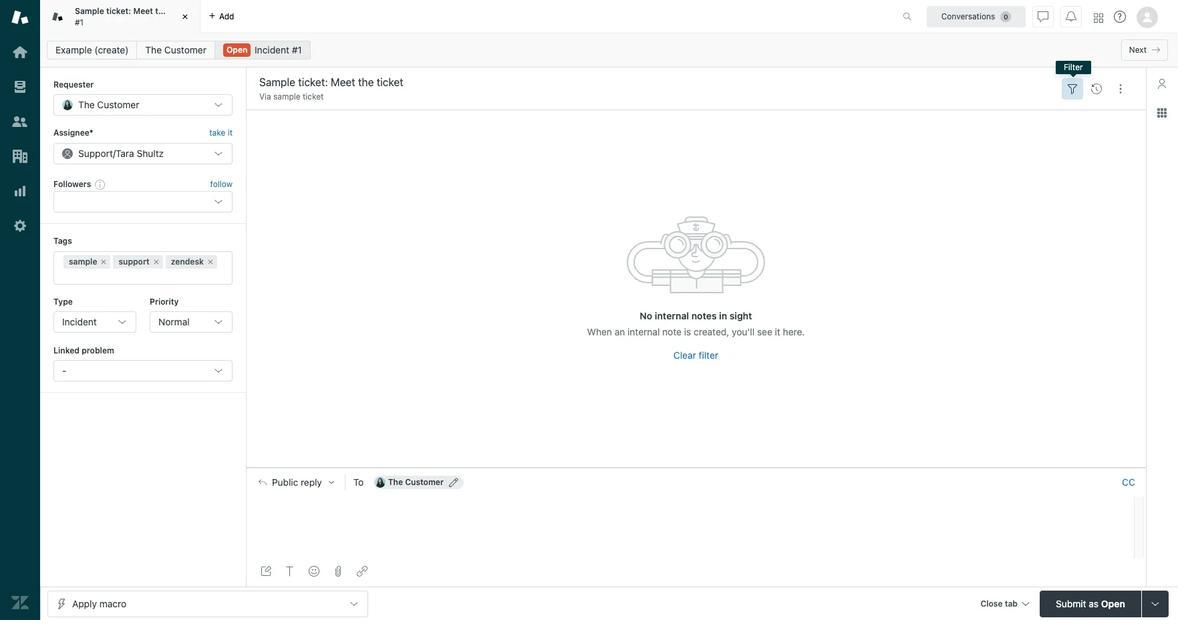 Task type: vqa. For each thing, say whether or not it's contained in the screenshot.
To
yes



Task type: locate. For each thing, give the bounding box(es) containing it.
the customer down close image
[[145, 44, 207, 55]]

remove image for support
[[152, 258, 160, 266]]

priority
[[150, 297, 179, 307]]

in
[[720, 310, 728, 321]]

1 vertical spatial the customer
[[78, 99, 139, 111]]

internal down no
[[628, 326, 660, 337]]

it inside "button"
[[228, 128, 233, 138]]

draft mode image
[[261, 566, 271, 577]]

the customer right customer@example.com image
[[388, 477, 444, 487]]

2 horizontal spatial customer
[[405, 477, 444, 487]]

the
[[145, 44, 162, 55], [78, 99, 95, 111], [388, 477, 403, 487]]

remove image right support
[[152, 258, 160, 266]]

sight
[[730, 310, 753, 321]]

get started image
[[11, 43, 29, 61]]

next
[[1130, 45, 1147, 55]]

admin image
[[11, 217, 29, 235]]

incident for incident
[[62, 316, 97, 328]]

2 vertical spatial customer
[[405, 477, 444, 487]]

customer down close image
[[164, 44, 207, 55]]

insert emojis image
[[309, 566, 320, 577]]

ticket:
[[106, 6, 131, 16]]

1 vertical spatial #1
[[292, 44, 302, 55]]

open inside secondary element
[[227, 45, 248, 55]]

remove image left support
[[100, 258, 108, 266]]

sample right via
[[274, 92, 301, 102]]

ticket inside sample ticket: meet the ticket #1
[[170, 6, 193, 16]]

0 vertical spatial it
[[228, 128, 233, 138]]

the customer for requester
[[78, 99, 139, 111]]

incident
[[255, 44, 289, 55], [62, 316, 97, 328]]

0 horizontal spatial ticket
[[170, 6, 193, 16]]

filter image
[[1068, 83, 1079, 94]]

customer inside secondary element
[[164, 44, 207, 55]]

the down requester
[[78, 99, 95, 111]]

1 remove image from the left
[[100, 258, 108, 266]]

the inside requester element
[[78, 99, 95, 111]]

1 horizontal spatial #1
[[292, 44, 302, 55]]

1 horizontal spatial sample
[[274, 92, 301, 102]]

it
[[228, 128, 233, 138], [775, 326, 781, 337]]

0 vertical spatial incident
[[255, 44, 289, 55]]

0 horizontal spatial sample
[[69, 256, 97, 266]]

sample
[[274, 92, 301, 102], [69, 256, 97, 266]]

close
[[981, 599, 1003, 609]]

1 horizontal spatial the customer
[[145, 44, 207, 55]]

the
[[155, 6, 168, 16]]

1 vertical spatial it
[[775, 326, 781, 337]]

2 vertical spatial the
[[388, 477, 403, 487]]

tabs tab list
[[40, 0, 889, 33]]

customer
[[164, 44, 207, 55], [97, 99, 139, 111], [405, 477, 444, 487]]

ticket
[[170, 6, 193, 16], [303, 92, 324, 102]]

hide composer image
[[691, 462, 702, 473]]

0 horizontal spatial open
[[227, 45, 248, 55]]

the customer inside requester element
[[78, 99, 139, 111]]

submit as open
[[1056, 598, 1126, 609]]

0 horizontal spatial the customer
[[78, 99, 139, 111]]

remove image
[[100, 258, 108, 266], [152, 258, 160, 266]]

incident inside secondary element
[[255, 44, 289, 55]]

0 vertical spatial open
[[227, 45, 248, 55]]

it right take
[[228, 128, 233, 138]]

0 horizontal spatial #1
[[75, 17, 84, 27]]

edit user image
[[449, 478, 459, 487]]

1 vertical spatial the
[[78, 99, 95, 111]]

#1 inside secondary element
[[292, 44, 302, 55]]

0 vertical spatial sample
[[274, 92, 301, 102]]

1 horizontal spatial customer
[[164, 44, 207, 55]]

the for to
[[388, 477, 403, 487]]

0 vertical spatial #1
[[75, 17, 84, 27]]

1 vertical spatial incident
[[62, 316, 97, 328]]

clear filter link
[[674, 349, 719, 361]]

incident #1
[[255, 44, 302, 55]]

(create)
[[95, 44, 129, 55]]

cc button
[[1123, 476, 1136, 488]]

when
[[587, 326, 612, 337]]

public reply button
[[247, 468, 345, 497]]

1 horizontal spatial the
[[145, 44, 162, 55]]

via
[[259, 92, 271, 102]]

note
[[663, 326, 682, 337]]

internal
[[655, 310, 689, 321], [628, 326, 660, 337]]

clear filter
[[674, 349, 719, 361]]

filter tooltip
[[1056, 61, 1092, 74]]

0 horizontal spatial it
[[228, 128, 233, 138]]

2 horizontal spatial the customer
[[388, 477, 444, 487]]

0 vertical spatial the
[[145, 44, 162, 55]]

take
[[209, 128, 226, 138]]

add link (cmd k) image
[[357, 566, 368, 577]]

example
[[55, 44, 92, 55]]

2 vertical spatial the customer
[[388, 477, 444, 487]]

you'll
[[732, 326, 755, 337]]

2 horizontal spatial the
[[388, 477, 403, 487]]

ticket right via
[[303, 92, 324, 102]]

close image
[[179, 10, 192, 23]]

customer left edit user image
[[405, 477, 444, 487]]

the down sample ticket: meet the ticket #1
[[145, 44, 162, 55]]

shultz
[[137, 148, 164, 159]]

0 vertical spatial the customer
[[145, 44, 207, 55]]

1 horizontal spatial ticket
[[303, 92, 324, 102]]

0 horizontal spatial customer
[[97, 99, 139, 111]]

the inside secondary element
[[145, 44, 162, 55]]

next button
[[1122, 39, 1169, 61]]

customer inside requester element
[[97, 99, 139, 111]]

the customer
[[145, 44, 207, 55], [78, 99, 139, 111], [388, 477, 444, 487]]

1 horizontal spatial remove image
[[152, 258, 160, 266]]

#1 down sample
[[75, 17, 84, 27]]

support
[[119, 256, 150, 266]]

tab
[[40, 0, 201, 33]]

2 remove image from the left
[[152, 258, 160, 266]]

displays possible ticket submission types image
[[1151, 599, 1161, 609]]

0 vertical spatial ticket
[[170, 6, 193, 16]]

sample down tags
[[69, 256, 97, 266]]

clear
[[674, 349, 697, 361]]

1 vertical spatial customer
[[97, 99, 139, 111]]

problem
[[82, 346, 114, 356]]

format text image
[[285, 566, 296, 577]]

1 vertical spatial open
[[1102, 598, 1126, 609]]

assignee*
[[53, 128, 93, 138]]

open down add
[[227, 45, 248, 55]]

incident up via
[[255, 44, 289, 55]]

followers element
[[53, 191, 233, 213]]

the customer down requester
[[78, 99, 139, 111]]

open right as
[[1102, 598, 1126, 609]]

incident inside popup button
[[62, 316, 97, 328]]

meet
[[133, 6, 153, 16]]

close tab
[[981, 599, 1018, 609]]

support / tara shultz
[[78, 148, 164, 159]]

internal up "note" at the bottom right of page
[[655, 310, 689, 321]]

customer for requester
[[97, 99, 139, 111]]

customers image
[[11, 113, 29, 130]]

the customer inside the customer link
[[145, 44, 207, 55]]

customer up support / tara shultz
[[97, 99, 139, 111]]

incident down type
[[62, 316, 97, 328]]

0 vertical spatial customer
[[164, 44, 207, 55]]

incident button
[[53, 312, 136, 333]]

ticket right the
[[170, 6, 193, 16]]

#1
[[75, 17, 84, 27], [292, 44, 302, 55]]

/
[[113, 148, 116, 159]]

0 vertical spatial internal
[[655, 310, 689, 321]]

1 horizontal spatial it
[[775, 326, 781, 337]]

linked
[[53, 346, 80, 356]]

the for requester
[[78, 99, 95, 111]]

0 horizontal spatial incident
[[62, 316, 97, 328]]

open
[[227, 45, 248, 55], [1102, 598, 1126, 609]]

0 horizontal spatial remove image
[[100, 258, 108, 266]]

the right customer@example.com image
[[388, 477, 403, 487]]

here.
[[783, 326, 805, 337]]

0 horizontal spatial the
[[78, 99, 95, 111]]

1 horizontal spatial incident
[[255, 44, 289, 55]]

via sample ticket
[[259, 92, 324, 102]]

take it
[[209, 128, 233, 138]]

#1 up via sample ticket
[[292, 44, 302, 55]]

type
[[53, 297, 73, 307]]

notes
[[692, 310, 717, 321]]

it right see
[[775, 326, 781, 337]]



Task type: describe. For each thing, give the bounding box(es) containing it.
is
[[685, 326, 692, 337]]

customer@example.com image
[[375, 477, 386, 488]]

linked problem
[[53, 346, 114, 356]]

events image
[[1092, 83, 1103, 94]]

add
[[219, 11, 234, 21]]

tags
[[53, 236, 72, 246]]

filter
[[1064, 62, 1084, 72]]

1 vertical spatial ticket
[[303, 92, 324, 102]]

add attachment image
[[333, 566, 344, 577]]

ticket actions image
[[1116, 83, 1127, 94]]

1 vertical spatial sample
[[69, 256, 97, 266]]

organizations image
[[11, 148, 29, 165]]

zendesk image
[[11, 594, 29, 612]]

sample ticket: meet the ticket #1
[[75, 6, 193, 27]]

example (create)
[[55, 44, 129, 55]]

normal button
[[150, 312, 233, 333]]

created,
[[694, 326, 730, 337]]

followers
[[53, 179, 91, 189]]

sample
[[75, 6, 104, 16]]

to
[[354, 476, 364, 488]]

reporting image
[[11, 183, 29, 200]]

tab containing sample ticket: meet the ticket
[[40, 0, 201, 33]]

close tab button
[[975, 591, 1035, 619]]

info on adding followers image
[[95, 179, 106, 190]]

notifications image
[[1066, 11, 1077, 22]]

button displays agent's chat status as invisible. image
[[1038, 11, 1049, 22]]

Subject field
[[257, 74, 1058, 90]]

tab
[[1005, 599, 1018, 609]]

incident for incident #1
[[255, 44, 289, 55]]

no internal notes in sight when an internal note is created, you'll see it here.
[[587, 310, 805, 337]]

#1 inside sample ticket: meet the ticket #1
[[75, 17, 84, 27]]

customer for to
[[405, 477, 444, 487]]

views image
[[11, 78, 29, 96]]

public reply
[[272, 477, 322, 488]]

get help image
[[1115, 11, 1127, 23]]

remove image
[[207, 258, 215, 266]]

conversations button
[[927, 6, 1026, 27]]

macro
[[99, 598, 126, 609]]

zendesk products image
[[1095, 13, 1104, 22]]

see
[[758, 326, 773, 337]]

no
[[640, 310, 653, 321]]

apply
[[72, 598, 97, 609]]

requester
[[53, 80, 94, 90]]

take it button
[[209, 127, 233, 140]]

filter
[[699, 349, 719, 361]]

the customer for to
[[388, 477, 444, 487]]

the customer link
[[137, 41, 215, 60]]

support
[[78, 148, 113, 159]]

follow
[[210, 179, 233, 189]]

tara
[[116, 148, 134, 159]]

normal
[[158, 316, 190, 328]]

secondary element
[[40, 37, 1179, 64]]

1 horizontal spatial open
[[1102, 598, 1126, 609]]

as
[[1089, 598, 1099, 609]]

an
[[615, 326, 625, 337]]

customer context image
[[1157, 78, 1168, 89]]

-
[[62, 365, 66, 377]]

assignee* element
[[53, 143, 233, 164]]

example (create) button
[[47, 41, 137, 60]]

apply macro
[[72, 598, 126, 609]]

it inside no internal notes in sight when an internal note is created, you'll see it here.
[[775, 326, 781, 337]]

linked problem element
[[53, 361, 233, 382]]

conversations
[[942, 11, 996, 21]]

remove image for sample
[[100, 258, 108, 266]]

zendesk support image
[[11, 9, 29, 26]]

1 vertical spatial internal
[[628, 326, 660, 337]]

requester element
[[53, 95, 233, 116]]

main element
[[0, 0, 40, 620]]

zendesk
[[171, 256, 204, 266]]

apps image
[[1157, 108, 1168, 118]]

add button
[[201, 0, 242, 33]]

follow button
[[210, 179, 233, 191]]

submit
[[1056, 598, 1087, 609]]

cc
[[1123, 476, 1136, 488]]

public
[[272, 477, 298, 488]]

reply
[[301, 477, 322, 488]]



